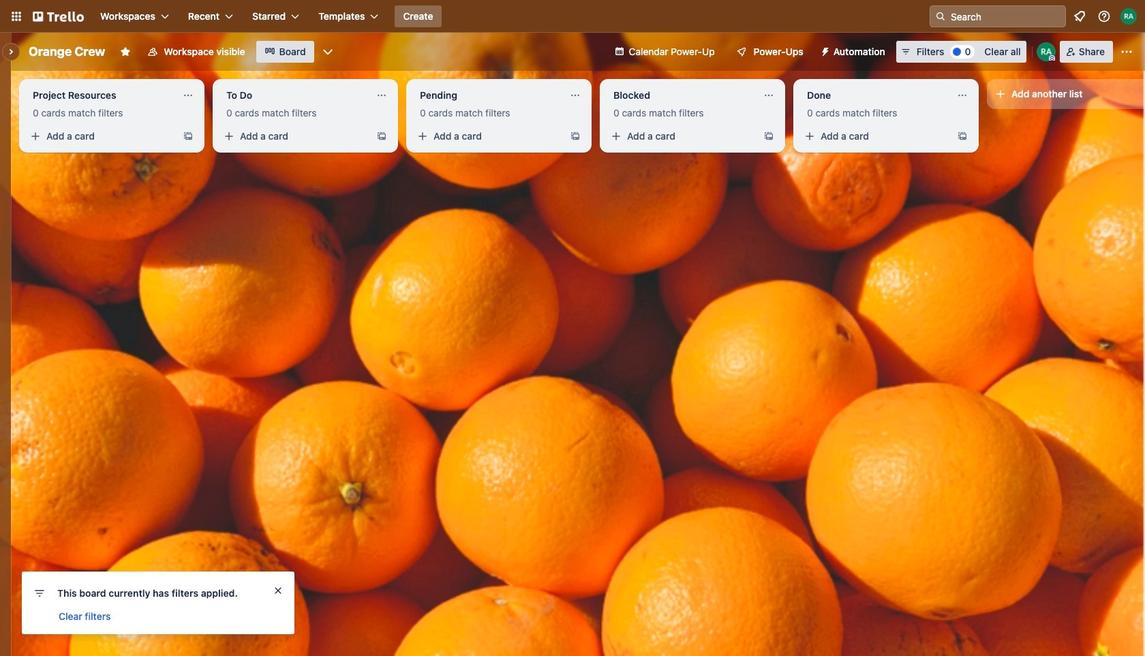 Task type: locate. For each thing, give the bounding box(es) containing it.
customize views image
[[321, 45, 335, 59]]

0 vertical spatial ruby anderson (rubyanderson7) image
[[1121, 8, 1137, 25]]

primary element
[[0, 0, 1145, 33]]

1 vertical spatial ruby anderson (rubyanderson7) image
[[1037, 42, 1056, 61]]

alert
[[22, 572, 294, 635]]

1 horizontal spatial create from template… image
[[957, 131, 968, 142]]

ruby anderson (rubyanderson7) image down search field
[[1037, 42, 1056, 61]]

1 horizontal spatial create from template… image
[[376, 131, 387, 142]]

1 horizontal spatial ruby anderson (rubyanderson7) image
[[1121, 8, 1137, 25]]

sm image
[[814, 41, 833, 60]]

0 horizontal spatial ruby anderson (rubyanderson7) image
[[1037, 42, 1056, 61]]

ruby anderson (rubyanderson7) image
[[1121, 8, 1137, 25], [1037, 42, 1056, 61]]

star or unstar board image
[[120, 46, 131, 57]]

create from template… image
[[183, 131, 194, 142], [376, 131, 387, 142], [763, 131, 774, 142]]

create from template… image
[[570, 131, 581, 142], [957, 131, 968, 142]]

None text field
[[25, 85, 177, 106], [218, 85, 371, 106], [799, 85, 952, 106], [25, 85, 177, 106], [218, 85, 371, 106], [799, 85, 952, 106]]

None text field
[[412, 85, 564, 106], [605, 85, 758, 106], [412, 85, 564, 106], [605, 85, 758, 106]]

0 horizontal spatial create from template… image
[[570, 131, 581, 142]]

0 horizontal spatial create from template… image
[[183, 131, 194, 142]]

dismiss flag image
[[273, 586, 284, 596]]

ruby anderson (rubyanderson7) image right open information menu icon
[[1121, 8, 1137, 25]]

open information menu image
[[1097, 10, 1111, 23]]

2 horizontal spatial create from template… image
[[763, 131, 774, 142]]



Task type: describe. For each thing, give the bounding box(es) containing it.
1 create from template… image from the left
[[570, 131, 581, 142]]

this member is an admin of this board. image
[[1049, 55, 1055, 61]]

Search field
[[946, 7, 1065, 26]]

0 notifications image
[[1072, 8, 1088, 25]]

back to home image
[[33, 5, 84, 27]]

2 create from template… image from the left
[[957, 131, 968, 142]]

show menu image
[[1120, 45, 1134, 59]]

2 create from template… image from the left
[[376, 131, 387, 142]]

ruby anderson (rubyanderson7) image inside primary element
[[1121, 8, 1137, 25]]

1 create from template… image from the left
[[183, 131, 194, 142]]

Board name text field
[[22, 41, 112, 63]]

search image
[[935, 11, 946, 22]]

3 create from template… image from the left
[[763, 131, 774, 142]]



Task type: vqa. For each thing, say whether or not it's contained in the screenshot.
0 Notifications image
yes



